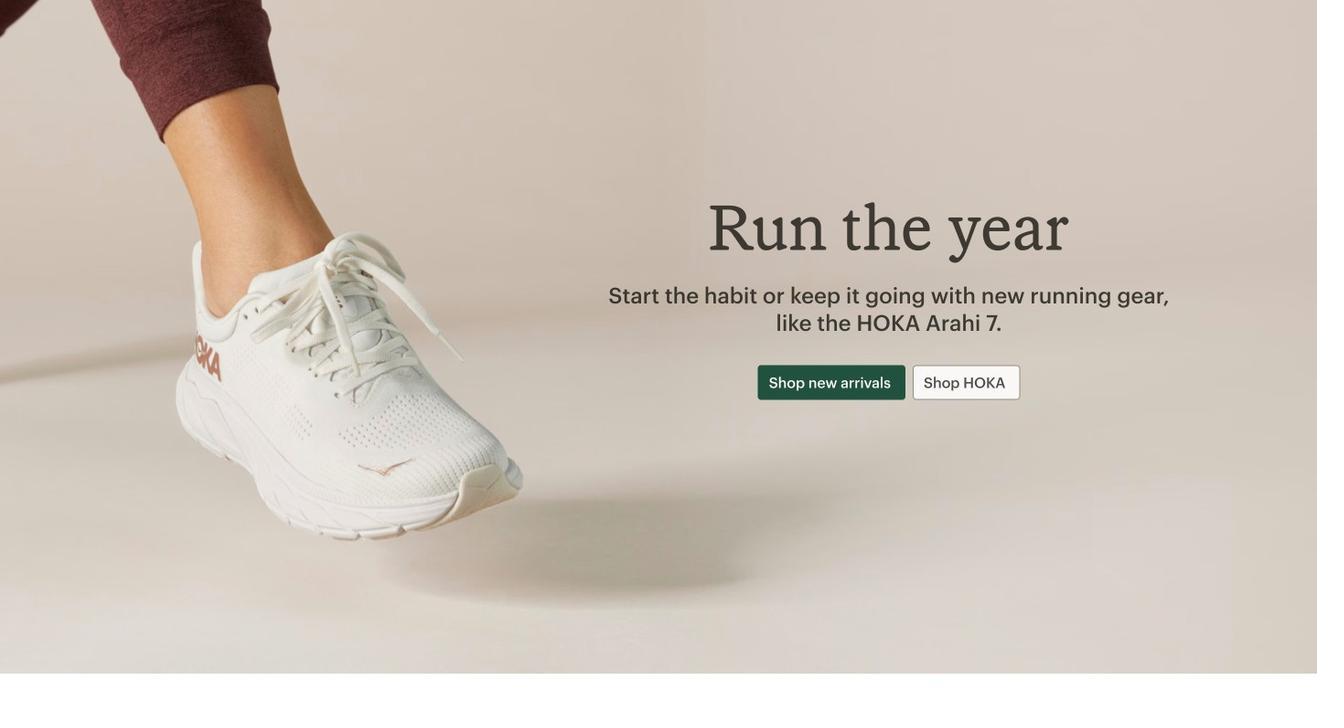 Task type: vqa. For each thing, say whether or not it's contained in the screenshot.
the new hoka arahi 7. add some crisp to your run. IMAGE
yes



Task type: describe. For each thing, give the bounding box(es) containing it.
the new hoka arahi 7. add some crisp to your run. image
[[0, 0, 1317, 674]]



